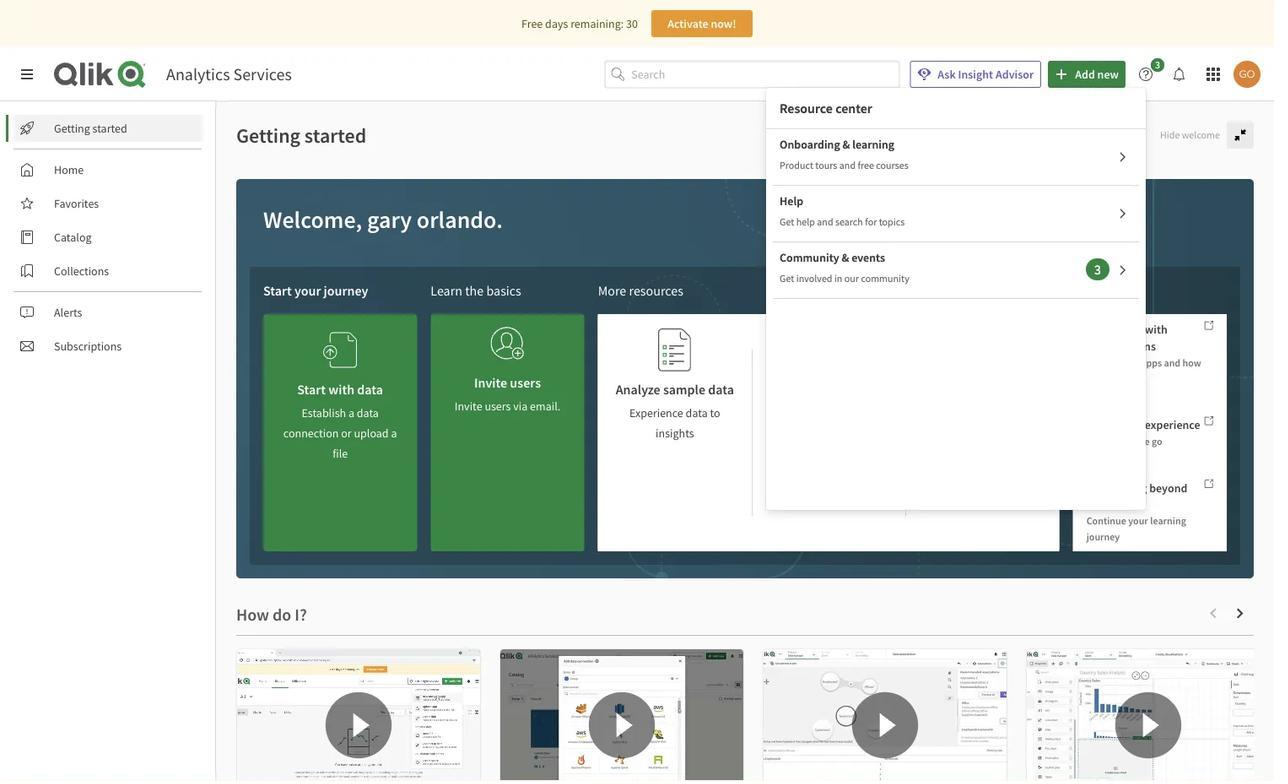 Task type: describe. For each thing, give the bounding box(es) containing it.
community & events get involved in our community
[[780, 250, 910, 285]]

0 vertical spatial invite
[[474, 374, 508, 391]]

help get help and search for topics
[[780, 193, 905, 228]]

email.
[[530, 399, 561, 414]]

more resources
[[598, 282, 684, 299]]

tours
[[816, 159, 838, 172]]

search
[[836, 215, 864, 228]]

how do i define data associations? image
[[764, 649, 1007, 781]]

start with data image
[[324, 328, 357, 372]]

catalog
[[54, 230, 92, 245]]

3
[[1156, 58, 1161, 71]]

0 horizontal spatial learn
[[431, 282, 463, 299]]

to inside get started with visualizations learn about apps and how to create one
[[1087, 372, 1096, 385]]

hide welcome image
[[1234, 128, 1248, 142]]

catalog link
[[14, 224, 203, 251]]

for
[[866, 215, 878, 228]]

file
[[333, 446, 348, 461]]

hide
[[1161, 128, 1181, 141]]

1 vertical spatial users
[[485, 399, 511, 414]]

your inside the onboarding beyond the basics continue your learning journey
[[1129, 514, 1149, 527]]

alerts
[[54, 305, 82, 320]]

mobile app experience analyze on the go
[[1087, 417, 1201, 448]]

center
[[836, 100, 873, 117]]

subscriptions
[[54, 339, 122, 354]]

get inside help get help and search for topics
[[780, 215, 795, 228]]

getting started link
[[14, 115, 203, 142]]

0 vertical spatial users
[[510, 374, 541, 391]]

onboarding for basics
[[1087, 480, 1148, 495]]

activate now!
[[668, 16, 737, 31]]

get inside community & events get involved in our community
[[780, 272, 795, 285]]

with inside get started with visualizations learn about apps and how to create one
[[1146, 322, 1168, 337]]

started inside get started with visualizations learn about apps and how to create one
[[1107, 322, 1143, 337]]

gary
[[367, 205, 412, 234]]

start your journey
[[263, 282, 369, 299]]

onboarding & learning product tours and free courses
[[780, 137, 909, 172]]

Search text field
[[632, 61, 900, 88]]

events
[[852, 250, 886, 265]]

ask insight advisor button
[[910, 61, 1042, 88]]

ask insight advisor
[[938, 67, 1034, 82]]

remaining:
[[571, 16, 624, 31]]

add new button
[[1049, 61, 1126, 88]]

free
[[522, 16, 543, 31]]

30
[[627, 16, 638, 31]]

new
[[1098, 67, 1120, 82]]

resource center
[[780, 100, 873, 117]]

add
[[1076, 67, 1096, 82]]

getting started inside navigation pane element
[[54, 121, 127, 136]]

free
[[858, 159, 875, 172]]

mobile
[[1087, 417, 1121, 432]]

analytics
[[166, 64, 230, 85]]

analyze inside analyze sample data experience data to insights
[[616, 381, 661, 398]]

in
[[835, 272, 843, 285]]

the inside the onboarding beyond the basics continue your learning journey
[[1087, 497, 1104, 512]]

0 vertical spatial the
[[465, 282, 484, 299]]

0 horizontal spatial journey
[[324, 282, 369, 299]]

start for with
[[297, 381, 326, 398]]

collections
[[54, 263, 109, 279]]

create
[[1098, 372, 1125, 385]]

app
[[1124, 417, 1143, 432]]

0 horizontal spatial a
[[349, 405, 355, 420]]

orlando.
[[417, 205, 503, 234]]

community
[[862, 272, 910, 285]]

now!
[[711, 16, 737, 31]]

subscriptions link
[[14, 333, 203, 360]]

apps
[[1142, 356, 1163, 369]]

activate
[[668, 16, 709, 31]]

& for onboarding
[[843, 137, 851, 152]]

experience
[[630, 405, 684, 420]]

welcome
[[1183, 128, 1221, 141]]

and inside get started with visualizations learn about apps and how to create one
[[1165, 356, 1181, 369]]

to inside analyze sample data experience data to insights
[[711, 405, 721, 420]]

more
[[598, 282, 627, 299]]

getting inside navigation pane element
[[54, 121, 90, 136]]

how do i create a visualization? image
[[1028, 649, 1271, 781]]

analyze inside mobile app experience analyze on the go
[[1087, 434, 1121, 448]]

welcome, gary orlando.
[[263, 205, 503, 234]]

how
[[1183, 356, 1202, 369]]

get started with visualizations learn about apps and how to create one
[[1087, 322, 1202, 385]]

favorites link
[[14, 190, 203, 217]]

searchbar element
[[605, 61, 900, 88]]

home link
[[14, 156, 203, 183]]

services
[[233, 64, 292, 85]]



Task type: locate. For each thing, give the bounding box(es) containing it.
0 horizontal spatial with
[[329, 381, 355, 398]]

2 vertical spatial the
[[1087, 497, 1104, 512]]

started
[[93, 121, 127, 136], [305, 122, 367, 148], [1107, 322, 1143, 337]]

add new
[[1076, 67, 1120, 82]]

0 vertical spatial learn
[[431, 282, 463, 299]]

with inside start with data establish a data connection or upload a file
[[329, 381, 355, 398]]

1 vertical spatial start
[[297, 381, 326, 398]]

onboarding inside the onboarding beyond the basics continue your learning journey
[[1087, 480, 1148, 495]]

learning up free
[[853, 137, 895, 152]]

and
[[840, 159, 856, 172], [818, 215, 834, 228], [1165, 356, 1181, 369]]

0 vertical spatial onboarding
[[780, 137, 841, 152]]

0 vertical spatial journey
[[324, 282, 369, 299]]

0 vertical spatial learning
[[853, 137, 895, 152]]

onboarding inside "onboarding & learning product tours and free courses"
[[780, 137, 841, 152]]

onboarding beyond the basics continue your learning journey
[[1087, 480, 1188, 543]]

navigation pane element
[[0, 108, 215, 366]]

and inside help get help and search for topics
[[818, 215, 834, 228]]

basics inside the onboarding beyond the basics continue your learning journey
[[1106, 497, 1138, 512]]

invite users invite users via email.
[[455, 374, 561, 414]]

welcome,
[[263, 205, 362, 234]]

0 vertical spatial and
[[840, 159, 856, 172]]

getting down services
[[236, 122, 301, 148]]

visualizations
[[1087, 339, 1157, 354]]

1 horizontal spatial your
[[1129, 514, 1149, 527]]

learning down beyond
[[1151, 514, 1187, 527]]

resource
[[780, 100, 833, 117]]

start with data establish a data connection or upload a file
[[284, 381, 397, 461]]

0 horizontal spatial your
[[295, 282, 321, 299]]

gary orlando image
[[1234, 61, 1261, 88]]

hide welcome
[[1161, 128, 1221, 141]]

with up establish
[[329, 381, 355, 398]]

analyze sample data experience data to insights
[[616, 381, 735, 441]]

1 vertical spatial onboarding
[[1087, 480, 1148, 495]]

1 horizontal spatial the
[[1087, 497, 1104, 512]]

the
[[465, 282, 484, 299], [1136, 434, 1151, 448], [1087, 497, 1104, 512]]

start
[[263, 282, 292, 299], [297, 381, 326, 398]]

0 vertical spatial your
[[295, 282, 321, 299]]

3 button
[[1133, 58, 1170, 88]]

0 vertical spatial get
[[780, 215, 795, 228]]

and left free
[[840, 159, 856, 172]]

getting started up home link
[[54, 121, 127, 136]]

1 vertical spatial to
[[711, 405, 721, 420]]

data
[[357, 381, 383, 398], [709, 381, 735, 398], [357, 405, 379, 420], [686, 405, 708, 420]]

how do i load data into an app? image
[[501, 649, 744, 781]]

collections link
[[14, 258, 203, 285]]

community
[[780, 250, 840, 265]]

connection
[[284, 426, 339, 441]]

journey down continue
[[1087, 530, 1121, 543]]

journey up start with data "image"
[[324, 282, 369, 299]]

get up visualizations
[[1087, 322, 1105, 337]]

invite
[[474, 374, 508, 391], [455, 399, 483, 414]]

0 vertical spatial start
[[263, 282, 292, 299]]

continue
[[1087, 514, 1127, 527]]

2 horizontal spatial started
[[1107, 322, 1143, 337]]

1 horizontal spatial learning
[[1151, 514, 1187, 527]]

and inside "onboarding & learning product tours and free courses"
[[840, 159, 856, 172]]

analyze sample data image
[[658, 328, 692, 372]]

1 vertical spatial the
[[1136, 434, 1151, 448]]

establish
[[302, 405, 346, 420]]

0 horizontal spatial basics
[[487, 282, 522, 299]]

a right upload in the bottom left of the page
[[391, 426, 397, 441]]

onboarding up product
[[780, 137, 841, 152]]

a
[[349, 405, 355, 420], [391, 426, 397, 441]]

1 vertical spatial with
[[329, 381, 355, 398]]

go
[[1153, 434, 1163, 448]]

insight
[[959, 67, 994, 82]]

invite users image
[[491, 321, 525, 366]]

1 horizontal spatial and
[[840, 159, 856, 172]]

1 vertical spatial journey
[[1087, 530, 1121, 543]]

1 vertical spatial learn
[[1087, 356, 1112, 369]]

1 horizontal spatial started
[[305, 122, 367, 148]]

learning inside "onboarding & learning product tours and free courses"
[[853, 137, 895, 152]]

about
[[1114, 356, 1140, 369]]

2 vertical spatial get
[[1087, 322, 1105, 337]]

2 horizontal spatial and
[[1165, 356, 1181, 369]]

start inside start with data establish a data connection or upload a file
[[297, 381, 326, 398]]

help
[[797, 215, 816, 228]]

1 horizontal spatial with
[[1146, 322, 1168, 337]]

getting up home
[[54, 121, 90, 136]]

1 horizontal spatial journey
[[1087, 530, 1121, 543]]

basics
[[487, 282, 522, 299], [1106, 497, 1138, 512]]

learn up create
[[1087, 356, 1112, 369]]

welcome, gary orlando. main content
[[216, 101, 1275, 781]]

favorites
[[54, 196, 99, 211]]

the left 'go'
[[1136, 434, 1151, 448]]

0 horizontal spatial start
[[263, 282, 292, 299]]

upload
[[354, 426, 389, 441]]

involved
[[797, 272, 833, 285]]

0 vertical spatial &
[[843, 137, 851, 152]]

get
[[780, 215, 795, 228], [780, 272, 795, 285], [1087, 322, 1105, 337]]

learning inside the onboarding beyond the basics continue your learning journey
[[1151, 514, 1187, 527]]

analyze down mobile
[[1087, 434, 1121, 448]]

& inside community & events get involved in our community
[[842, 250, 850, 265]]

analytics services
[[166, 64, 292, 85]]

basics up continue
[[1106, 497, 1138, 512]]

0 horizontal spatial analyze
[[616, 381, 661, 398]]

onboarding for product
[[780, 137, 841, 152]]

0 vertical spatial a
[[349, 405, 355, 420]]

learn inside get started with visualizations learn about apps and how to create one
[[1087, 356, 1112, 369]]

beyond
[[1150, 480, 1188, 495]]

started inside getting started link
[[93, 121, 127, 136]]

start up establish
[[297, 381, 326, 398]]

getting started
[[54, 121, 127, 136], [236, 122, 367, 148]]

the down orlando.
[[465, 282, 484, 299]]

onboarding up continue
[[1087, 480, 1148, 495]]

0 horizontal spatial getting
[[54, 121, 90, 136]]

0 vertical spatial basics
[[487, 282, 522, 299]]

experience
[[1146, 417, 1201, 432]]

users up via
[[510, 374, 541, 391]]

1 vertical spatial get
[[780, 272, 795, 285]]

1 vertical spatial analyze
[[1087, 434, 1121, 448]]

0 horizontal spatial started
[[93, 121, 127, 136]]

&
[[843, 137, 851, 152], [842, 250, 850, 265]]

learn the basics
[[431, 282, 522, 299]]

1 vertical spatial and
[[818, 215, 834, 228]]

how do i create an app? image
[[237, 649, 480, 781]]

basics up invite users 'image'
[[487, 282, 522, 299]]

users left via
[[485, 399, 511, 414]]

1 horizontal spatial learn
[[1087, 356, 1112, 369]]

product
[[780, 159, 814, 172]]

free days remaining: 30
[[522, 16, 638, 31]]

invite left via
[[455, 399, 483, 414]]

to right the experience on the bottom of page
[[711, 405, 721, 420]]

getting started inside welcome, gary orlando. main content
[[236, 122, 367, 148]]

start for your
[[263, 282, 292, 299]]

invite down invite users 'image'
[[474, 374, 508, 391]]

learning
[[853, 137, 895, 152], [1151, 514, 1187, 527]]

with
[[1146, 322, 1168, 337], [329, 381, 355, 398]]

activate now! link
[[652, 10, 753, 37]]

a up or
[[349, 405, 355, 420]]

and left how
[[1165, 356, 1181, 369]]

analytics services element
[[166, 64, 292, 85]]

1 vertical spatial invite
[[455, 399, 483, 414]]

journey inside the onboarding beyond the basics continue your learning journey
[[1087, 530, 1121, 543]]

getting started down services
[[236, 122, 367, 148]]

with up apps
[[1146, 322, 1168, 337]]

1 vertical spatial &
[[842, 250, 850, 265]]

& down center
[[843, 137, 851, 152]]

ask
[[938, 67, 956, 82]]

start down welcome,
[[263, 282, 292, 299]]

1 horizontal spatial basics
[[1106, 497, 1138, 512]]

1 vertical spatial your
[[1129, 514, 1149, 527]]

to left create
[[1087, 372, 1096, 385]]

0 horizontal spatial onboarding
[[780, 137, 841, 152]]

alerts link
[[14, 299, 203, 326]]

home
[[54, 162, 84, 177]]

1 horizontal spatial getting
[[236, 122, 301, 148]]

days
[[546, 16, 569, 31]]

resources
[[629, 282, 684, 299]]

onboarding
[[780, 137, 841, 152], [1087, 480, 1148, 495]]

topics
[[880, 215, 905, 228]]

1 vertical spatial learning
[[1151, 514, 1187, 527]]

& for community
[[842, 250, 850, 265]]

one
[[1127, 372, 1144, 385]]

1 horizontal spatial analyze
[[1087, 434, 1121, 448]]

or
[[341, 426, 352, 441]]

learn
[[431, 282, 463, 299], [1087, 356, 1112, 369]]

& inside "onboarding & learning product tours and free courses"
[[843, 137, 851, 152]]

get inside get started with visualizations learn about apps and how to create one
[[1087, 322, 1105, 337]]

advisor
[[996, 67, 1034, 82]]

close sidebar menu image
[[20, 68, 34, 81]]

journey
[[324, 282, 369, 299], [1087, 530, 1121, 543]]

getting
[[54, 121, 90, 136], [236, 122, 301, 148]]

your right continue
[[1129, 514, 1149, 527]]

1 vertical spatial basics
[[1106, 497, 1138, 512]]

0 horizontal spatial learning
[[853, 137, 895, 152]]

the inside mobile app experience analyze on the go
[[1136, 434, 1151, 448]]

2 horizontal spatial the
[[1136, 434, 1151, 448]]

2 vertical spatial and
[[1165, 356, 1181, 369]]

sample
[[664, 381, 706, 398]]

on
[[1123, 434, 1134, 448]]

0 vertical spatial analyze
[[616, 381, 661, 398]]

0 horizontal spatial and
[[818, 215, 834, 228]]

get left help
[[780, 215, 795, 228]]

1 vertical spatial a
[[391, 426, 397, 441]]

via
[[514, 399, 528, 414]]

insights
[[656, 426, 695, 441]]

1 horizontal spatial getting started
[[236, 122, 367, 148]]

1 horizontal spatial a
[[391, 426, 397, 441]]

and right help
[[818, 215, 834, 228]]

analyze
[[616, 381, 661, 398], [1087, 434, 1121, 448]]

our
[[845, 272, 860, 285]]

1 horizontal spatial onboarding
[[1087, 480, 1148, 495]]

courses
[[877, 159, 909, 172]]

your down welcome,
[[295, 282, 321, 299]]

1 horizontal spatial to
[[1087, 372, 1096, 385]]

the up continue
[[1087, 497, 1104, 512]]

0 vertical spatial to
[[1087, 372, 1096, 385]]

0 horizontal spatial the
[[465, 282, 484, 299]]

1 horizontal spatial start
[[297, 381, 326, 398]]

analyze up the experience on the bottom of page
[[616, 381, 661, 398]]

0 vertical spatial with
[[1146, 322, 1168, 337]]

& up our
[[842, 250, 850, 265]]

0 horizontal spatial to
[[711, 405, 721, 420]]

learn down orlando.
[[431, 282, 463, 299]]

getting inside welcome, gary orlando. main content
[[236, 122, 301, 148]]

0 horizontal spatial getting started
[[54, 121, 127, 136]]

help
[[780, 193, 804, 209]]

get left involved at the right of page
[[780, 272, 795, 285]]



Task type: vqa. For each thing, say whether or not it's contained in the screenshot.
the spaces link
no



